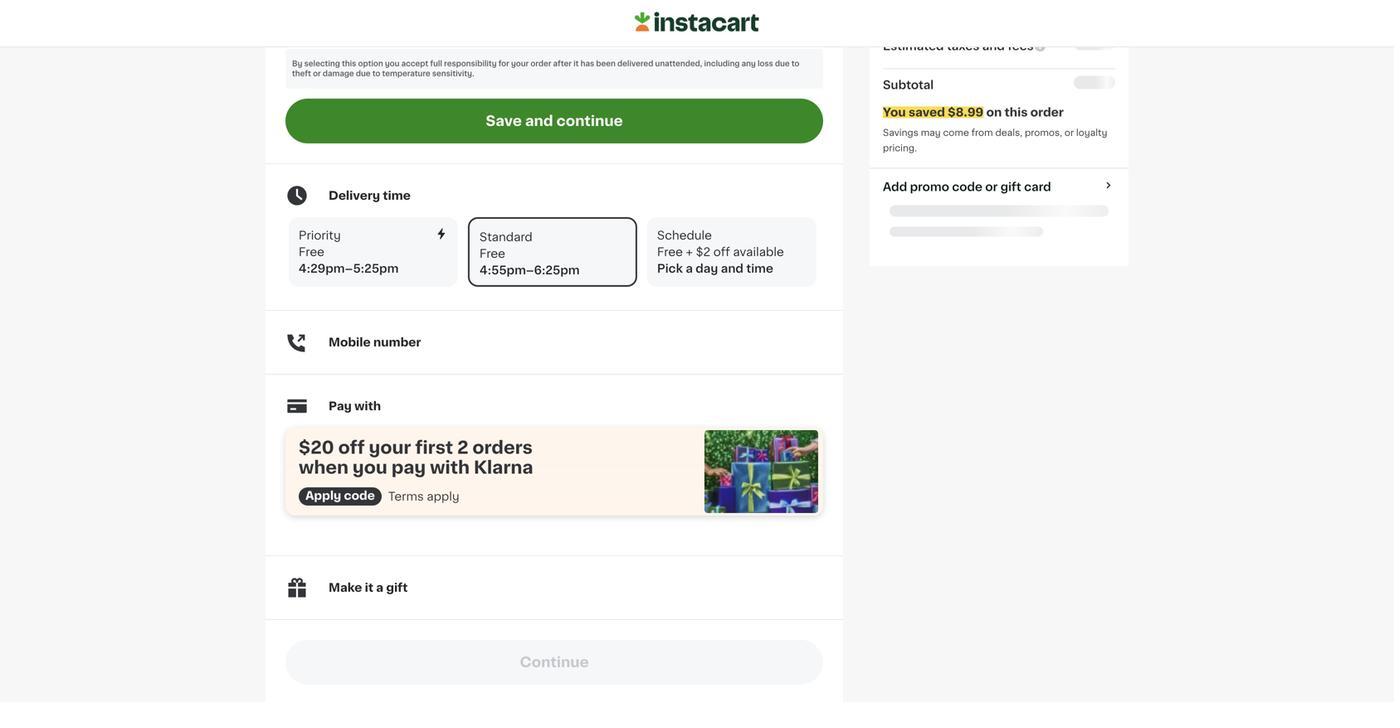 Task type: locate. For each thing, give the bounding box(es) containing it.
0 vertical spatial your
[[511, 60, 529, 68]]

for
[[499, 60, 509, 68]]

0 vertical spatial to
[[792, 60, 800, 68]]

this
[[342, 60, 356, 68], [1005, 107, 1028, 118]]

1 horizontal spatial with
[[430, 459, 470, 477]]

or inside by selecting this option you accept full responsibility for your order after it has been delivered unattended, including any loss due to theft or damage due to temperature sensitivity.
[[313, 70, 321, 78]]

0 horizontal spatial this
[[342, 60, 356, 68]]

or left "loyalty"
[[1065, 128, 1074, 137]]

priority
[[299, 230, 341, 242]]

0 vertical spatial off
[[713, 247, 730, 258]]

0 vertical spatial due
[[775, 60, 790, 68]]

with
[[354, 401, 381, 413], [430, 459, 470, 477]]

due down option
[[356, 70, 371, 78]]

0 horizontal spatial and
[[525, 114, 553, 128]]

this up damage
[[342, 60, 356, 68]]

1 vertical spatial due
[[356, 70, 371, 78]]

1 horizontal spatial gift
[[1001, 181, 1021, 193]]

has
[[581, 60, 594, 68]]

klarna
[[474, 459, 533, 477]]

a
[[686, 263, 693, 275], [376, 583, 383, 594]]

1 horizontal spatial or
[[985, 181, 998, 193]]

schedule
[[657, 230, 712, 242]]

and right "day"
[[721, 263, 744, 275]]

0 horizontal spatial off
[[338, 440, 365, 457]]

a down +
[[686, 263, 693, 275]]

0 vertical spatial this
[[342, 60, 356, 68]]

apply
[[305, 491, 341, 502]]

order left after
[[531, 60, 551, 68]]

and
[[982, 40, 1005, 52], [525, 114, 553, 128], [721, 263, 744, 275]]

or left card
[[985, 181, 998, 193]]

your up "pay"
[[369, 440, 411, 457]]

free down standard
[[480, 248, 505, 260]]

0 vertical spatial a
[[686, 263, 693, 275]]

2 vertical spatial or
[[985, 181, 998, 193]]

1 horizontal spatial due
[[775, 60, 790, 68]]

to down option
[[372, 70, 380, 78]]

free up pick
[[657, 247, 683, 258]]

pay
[[391, 459, 426, 477]]

0 horizontal spatial a
[[376, 583, 383, 594]]

time
[[383, 190, 411, 202], [746, 263, 773, 275]]

order up promos,
[[1031, 107, 1064, 118]]

free down priority
[[299, 247, 324, 258]]

or down selecting
[[313, 70, 321, 78]]

gift left card
[[1001, 181, 1021, 193]]

and inside schedule free + $2 off available pick a day and time
[[721, 263, 744, 275]]

0 vertical spatial it
[[574, 60, 579, 68]]

0 horizontal spatial time
[[383, 190, 411, 202]]

1 vertical spatial your
[[369, 440, 411, 457]]

your inside by selecting this option you accept full responsibility for your order after it has been delivered unattended, including any loss due to theft or damage due to temperature sensitivity.
[[511, 60, 529, 68]]

save and continue button
[[285, 99, 823, 144]]

number
[[373, 337, 421, 349]]

selecting
[[304, 60, 340, 68]]

0 vertical spatial with
[[354, 401, 381, 413]]

1 vertical spatial this
[[1005, 107, 1028, 118]]

1 vertical spatial time
[[746, 263, 773, 275]]

1 vertical spatial a
[[376, 583, 383, 594]]

loss
[[758, 60, 773, 68]]

off inside the $20 off your first 2 orders when you pay with klarna
[[338, 440, 365, 457]]

you
[[883, 107, 906, 118]]

with right pay
[[354, 401, 381, 413]]

1 vertical spatial gift
[[386, 583, 408, 594]]

loyalty
[[1076, 128, 1107, 137]]

0 vertical spatial code
[[952, 181, 983, 193]]

promo
[[910, 181, 949, 193]]

2 horizontal spatial or
[[1065, 128, 1074, 137]]

or
[[313, 70, 321, 78], [1065, 128, 1074, 137], [985, 181, 998, 193]]

full
[[430, 60, 442, 68]]

0 vertical spatial gift
[[1001, 181, 1021, 193]]

it left the has
[[574, 60, 579, 68]]

deals,
[[995, 128, 1023, 137]]

after
[[553, 60, 572, 68]]

0 vertical spatial you
[[385, 60, 400, 68]]

you saved $8.99 on this order
[[883, 107, 1064, 118]]

0 horizontal spatial your
[[369, 440, 411, 457]]

0 vertical spatial order
[[531, 60, 551, 68]]

a inside schedule free + $2 off available pick a day and time
[[686, 263, 693, 275]]

savings may come from deals, promos, or loyalty pricing.
[[883, 128, 1110, 153]]

0 horizontal spatial with
[[354, 401, 381, 413]]

and right save
[[525, 114, 553, 128]]

time down available
[[746, 263, 773, 275]]

1 vertical spatial with
[[430, 459, 470, 477]]

0 horizontal spatial free
[[299, 247, 324, 258]]

0 vertical spatial or
[[313, 70, 321, 78]]

off
[[713, 247, 730, 258], [338, 440, 365, 457]]

your inside the $20 off your first 2 orders when you pay with klarna
[[369, 440, 411, 457]]

$20
[[299, 440, 334, 457]]

off right $2
[[713, 247, 730, 258]]

a right make
[[376, 583, 383, 594]]

to right loss
[[792, 60, 800, 68]]

off up when
[[338, 440, 365, 457]]

1 vertical spatial you
[[353, 459, 387, 477]]

delivery time
[[329, 190, 411, 202]]

your right for
[[511, 60, 529, 68]]

1 vertical spatial off
[[338, 440, 365, 457]]

2 vertical spatial and
[[721, 263, 744, 275]]

$2
[[696, 247, 711, 258]]

1 vertical spatial and
[[525, 114, 553, 128]]

temperature
[[382, 70, 430, 78]]

by
[[292, 60, 302, 68]]

due
[[775, 60, 790, 68], [356, 70, 371, 78]]

gift
[[1001, 181, 1021, 193], [386, 583, 408, 594]]

0 horizontal spatial order
[[531, 60, 551, 68]]

free for 4:55pm–6:25pm
[[480, 248, 505, 260]]

1 horizontal spatial a
[[686, 263, 693, 275]]

1 horizontal spatial time
[[746, 263, 773, 275]]

or inside savings may come from deals, promos, or loyalty pricing.
[[1065, 128, 1074, 137]]

code
[[952, 181, 983, 193], [344, 491, 375, 502]]

1 horizontal spatial and
[[721, 263, 744, 275]]

you up temperature
[[385, 60, 400, 68]]

you left "pay"
[[353, 459, 387, 477]]

pick
[[657, 263, 683, 275]]

gift right make
[[386, 583, 408, 594]]

code right promo
[[952, 181, 983, 193]]

subtotal
[[883, 79, 934, 91]]

1 vertical spatial order
[[1031, 107, 1064, 118]]

1 vertical spatial it
[[365, 583, 373, 594]]

schedule free + $2 off available pick a day and time
[[657, 230, 784, 275]]

1 vertical spatial or
[[1065, 128, 1074, 137]]

fees
[[1008, 40, 1034, 52]]

it right make
[[365, 583, 373, 594]]

1 horizontal spatial off
[[713, 247, 730, 258]]

1 horizontal spatial your
[[511, 60, 529, 68]]

1 horizontal spatial this
[[1005, 107, 1028, 118]]

2 horizontal spatial free
[[657, 247, 683, 258]]

and left fees
[[982, 40, 1005, 52]]

your
[[511, 60, 529, 68], [369, 440, 411, 457]]

0 horizontal spatial gift
[[386, 583, 408, 594]]

$8.99
[[948, 107, 984, 118]]

time right delivery
[[383, 190, 411, 202]]

off inside schedule free + $2 off available pick a day and time
[[713, 247, 730, 258]]

1 horizontal spatial code
[[952, 181, 983, 193]]

mobile
[[329, 337, 371, 349]]

1 vertical spatial to
[[372, 70, 380, 78]]

$20 off your first 2 orders when you pay with klarna
[[299, 440, 533, 477]]

2
[[457, 440, 469, 457]]

2 horizontal spatial and
[[982, 40, 1005, 52]]

order
[[531, 60, 551, 68], [1031, 107, 1064, 118]]

saved
[[909, 107, 945, 118]]

free inside standard free 4:55pm–6:25pm
[[480, 248, 505, 260]]

to
[[792, 60, 800, 68], [372, 70, 380, 78]]

it
[[574, 60, 579, 68], [365, 583, 373, 594]]

free inside schedule free + $2 off available pick a day and time
[[657, 247, 683, 258]]

0 horizontal spatial code
[[344, 491, 375, 502]]

responsibility
[[444, 60, 497, 68]]

pay
[[329, 401, 352, 413]]

free
[[299, 247, 324, 258], [657, 247, 683, 258], [480, 248, 505, 260]]

unattended,
[[655, 60, 702, 68]]

available
[[733, 247, 784, 258]]

1 horizontal spatial order
[[1031, 107, 1064, 118]]

add
[[883, 181, 907, 193]]

due right loss
[[775, 60, 790, 68]]

this up deals,
[[1005, 107, 1028, 118]]

1 horizontal spatial to
[[792, 60, 800, 68]]

you
[[385, 60, 400, 68], [353, 459, 387, 477]]

1 horizontal spatial free
[[480, 248, 505, 260]]

1 horizontal spatial it
[[574, 60, 579, 68]]

delivered
[[617, 60, 653, 68]]

first
[[415, 440, 453, 457]]

0 horizontal spatial or
[[313, 70, 321, 78]]

code right apply
[[344, 491, 375, 502]]

by selecting this option you accept full responsibility for your order after it has been delivered unattended, including any loss due to theft or damage due to temperature sensitivity.
[[292, 60, 800, 78]]

free inside the free 4:29pm–5:25pm
[[299, 247, 324, 258]]

gift inside button
[[1001, 181, 1021, 193]]

estimated
[[883, 40, 944, 52]]

with down the 2
[[430, 459, 470, 477]]

come
[[943, 128, 969, 137]]



Task type: vqa. For each thing, say whether or not it's contained in the screenshot.
'the'
no



Task type: describe. For each thing, give the bounding box(es) containing it.
free 4:29pm–5:25pm
[[299, 247, 399, 275]]

terms apply
[[388, 491, 459, 503]]

any
[[742, 60, 756, 68]]

taxes
[[947, 40, 980, 52]]

code inside button
[[952, 181, 983, 193]]

estimated taxes and fees
[[883, 40, 1034, 52]]

continue
[[557, 114, 623, 128]]

standard free 4:55pm–6:25pm
[[480, 232, 580, 276]]

damage
[[323, 70, 354, 78]]

home image
[[635, 10, 759, 34]]

orders
[[473, 440, 533, 457]]

or inside button
[[985, 181, 998, 193]]

free for pick a day and time
[[657, 247, 683, 258]]

apply code
[[305, 491, 375, 502]]

0 horizontal spatial to
[[372, 70, 380, 78]]

4:29pm–5:25pm
[[299, 263, 399, 275]]

been
[[596, 60, 616, 68]]

and inside save and continue button
[[525, 114, 553, 128]]

including
[[704, 60, 740, 68]]

save and continue
[[486, 114, 623, 128]]

day
[[696, 263, 718, 275]]

when
[[299, 459, 349, 477]]

promos,
[[1025, 128, 1062, 137]]

mobile number
[[329, 337, 421, 349]]

you inside the $20 off your first 2 orders when you pay with klarna
[[353, 459, 387, 477]]

apply
[[427, 491, 459, 503]]

order inside by selecting this option you accept full responsibility for your order after it has been delivered unattended, including any loss due to theft or damage due to temperature sensitivity.
[[531, 60, 551, 68]]

1 vertical spatial code
[[344, 491, 375, 502]]

add promo code or gift card button
[[883, 179, 1051, 195]]

sensitivity.
[[432, 70, 474, 78]]

savings
[[883, 128, 919, 137]]

add promo code or gift card
[[883, 181, 1051, 193]]

make
[[329, 583, 362, 594]]

terms
[[388, 491, 424, 503]]

+
[[686, 247, 693, 258]]

on
[[986, 107, 1002, 118]]

option
[[358, 60, 383, 68]]

theft
[[292, 70, 311, 78]]

delivery
[[329, 190, 380, 202]]

it inside by selecting this option you accept full responsibility for your order after it has been delivered unattended, including any loss due to theft or damage due to temperature sensitivity.
[[574, 60, 579, 68]]

0 horizontal spatial due
[[356, 70, 371, 78]]

pay with
[[329, 401, 381, 413]]

with inside the $20 off your first 2 orders when you pay with klarna
[[430, 459, 470, 477]]

this inside by selecting this option you accept full responsibility for your order after it has been delivered unattended, including any loss due to theft or damage due to temperature sensitivity.
[[342, 60, 356, 68]]

time inside schedule free + $2 off available pick a day and time
[[746, 263, 773, 275]]

accept
[[401, 60, 428, 68]]

pricing.
[[883, 144, 917, 153]]

make it a gift
[[329, 583, 408, 594]]

0 vertical spatial and
[[982, 40, 1005, 52]]

you inside by selecting this option you accept full responsibility for your order after it has been delivered unattended, including any loss due to theft or damage due to temperature sensitivity.
[[385, 60, 400, 68]]

standard
[[480, 232, 533, 243]]

may
[[921, 128, 941, 137]]

0 horizontal spatial it
[[365, 583, 373, 594]]

save
[[486, 114, 522, 128]]

0 vertical spatial time
[[383, 190, 411, 202]]

from
[[972, 128, 993, 137]]

4:55pm–6:25pm
[[480, 265, 580, 276]]

card
[[1024, 181, 1051, 193]]



